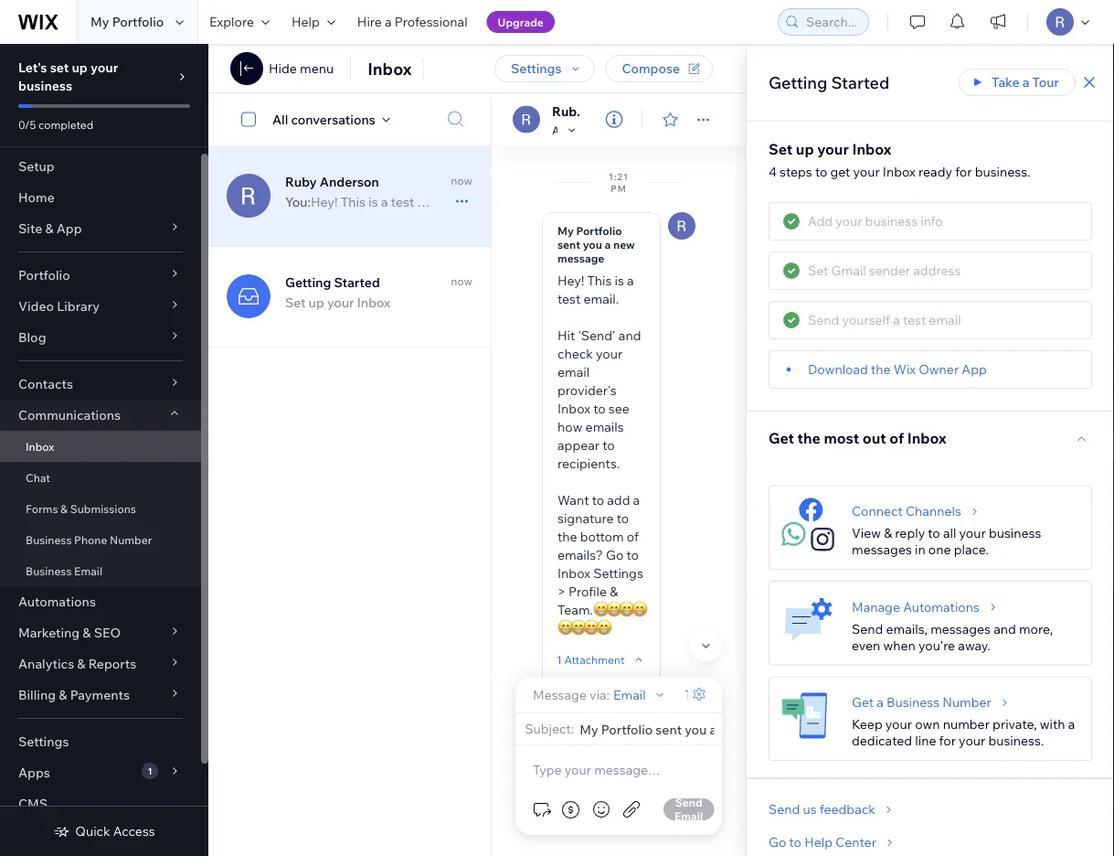 Task type: describe. For each thing, give the bounding box(es) containing it.
& for reply
[[885, 525, 893, 541]]

is
[[615, 273, 625, 289]]

in
[[916, 541, 926, 557]]

more,
[[1020, 621, 1054, 637]]

email.
[[584, 291, 619, 307]]

hide
[[269, 60, 297, 76]]

1:21
[[609, 171, 629, 182]]

business inside 'view & reply to all your business messages in one place.'
[[990, 525, 1042, 541]]

1 horizontal spatial ruby anderson image
[[513, 106, 541, 133]]

all
[[944, 525, 957, 541]]

'send'
[[578, 327, 616, 343]]

this
[[588, 273, 612, 289]]

setup link
[[0, 151, 201, 182]]

and inside hey! this is a test email. hit 'send' and check your email provider's inbox to see how emails appear to recipients. want to add a signature to the bottom of emails? go to inbox settings > profile & team.😁😁😁😁 😁😁😁😁
[[619, 327, 642, 343]]

& for seo
[[83, 625, 91, 641]]

a inside keep your own number private, with a dedicated line for your business.
[[1069, 716, 1076, 732]]

professional
[[395, 14, 468, 30]]

set for set up your inbox
[[285, 295, 306, 311]]

set up your inbox 4 steps to get your inbox ready for business.
[[769, 140, 1031, 180]]

number inside sidebar element
[[110, 533, 152, 546]]

hey!
[[558, 273, 585, 289]]

seo
[[94, 625, 121, 641]]

attachment
[[565, 653, 625, 666]]

blog
[[18, 329, 46, 345]]

now for getting started
[[451, 274, 473, 288]]

owner
[[919, 361, 960, 377]]

help button
[[281, 0, 346, 44]]

message
[[533, 686, 587, 702]]

sidebar element
[[0, 44, 209, 856]]

chat messages log
[[492, 145, 746, 796]]

email button
[[614, 686, 668, 703]]

get
[[831, 164, 851, 180]]

manage automations button
[[852, 599, 1002, 615]]

pm
[[611, 182, 627, 194]]

new
[[614, 238, 635, 252]]

& inside hey! this is a test email. hit 'send' and check your email provider's inbox to see how emails appear to recipients. want to add a signature to the bottom of emails? go to inbox settings > profile & team.😁😁😁😁 😁😁😁😁
[[610, 584, 619, 600]]

app inside button
[[962, 361, 988, 377]]

get the most out of inbox
[[769, 428, 947, 447]]

& for payments
[[59, 687, 67, 703]]

manage automations
[[852, 599, 980, 615]]

quick access
[[75, 823, 155, 839]]

business. inside set up your inbox 4 steps to get your inbox ready for business.
[[976, 164, 1031, 180]]

chat link
[[0, 462, 201, 493]]

up inside let's set up your business
[[72, 59, 88, 75]]

explore
[[209, 14, 254, 30]]

ready
[[919, 164, 953, 180]]

you:
[[285, 194, 311, 210]]

emails?
[[558, 547, 604, 563]]

get for get the most out of inbox
[[769, 428, 795, 447]]

messages inside send emails, messages and more, even when you're away.
[[931, 621, 991, 637]]

send emails, messages and more, even when you're away.
[[852, 621, 1054, 653]]

feedback
[[820, 801, 876, 817]]

phone
[[74, 533, 107, 546]]

communications
[[18, 407, 121, 423]]

& for submissions
[[60, 502, 68, 515]]

hire
[[357, 14, 382, 30]]

email for business email
[[74, 564, 102, 578]]

automations inside sidebar element
[[18, 594, 96, 610]]

access
[[113, 823, 155, 839]]

private,
[[993, 716, 1038, 732]]

upgrade
[[498, 15, 544, 29]]

set up your inbox
[[285, 295, 391, 311]]

and inside send emails, messages and more, even when you're away.
[[994, 621, 1017, 637]]

ruby
[[285, 174, 317, 190]]

😁😁😁😁
[[558, 620, 609, 636]]

sent
[[558, 238, 581, 252]]

1 attachment
[[557, 653, 625, 666]]

hire a professional link
[[346, 0, 479, 44]]

billing
[[18, 687, 56, 703]]

business inside let's set up your business
[[18, 78, 72, 94]]

take a tour button
[[960, 69, 1077, 96]]

the inside hey! this is a test email. hit 'send' and check your email provider's inbox to see how emails appear to recipients. want to add a signature to the bottom of emails? go to inbox settings > profile & team.😁😁😁😁 😁😁😁😁
[[558, 529, 578, 545]]

compose button
[[606, 55, 713, 82]]

hide menu
[[269, 60, 334, 76]]

provider's
[[558, 382, 617, 398]]

email for send email
[[675, 809, 704, 823]]

portfolio for my portfolio sent you a new message
[[577, 224, 623, 238]]

cms
[[18, 796, 48, 812]]

your inside let's set up your business
[[91, 59, 118, 75]]

away.
[[959, 637, 991, 653]]

to inside button
[[790, 834, 802, 850]]

connect
[[852, 503, 904, 519]]

go inside button
[[769, 834, 787, 850]]

send us feedback button
[[769, 801, 898, 818]]

the for download
[[872, 361, 891, 377]]

a right hire
[[385, 14, 392, 30]]

library
[[57, 298, 100, 314]]

view & reply to all your business messages in one place.
[[852, 525, 1042, 557]]

help inside 'go to help center' button
[[805, 834, 833, 850]]

emails,
[[887, 621, 928, 637]]

contacts
[[18, 376, 73, 392]]

portfolio for my portfolio
[[112, 14, 164, 30]]

test
[[558, 291, 581, 307]]

a right is
[[627, 273, 634, 289]]

saved replies image
[[530, 798, 552, 820]]

for inside keep your own number private, with a dedicated line for your business.
[[940, 733, 957, 749]]

messages inside 'view & reply to all your business messages in one place.'
[[852, 541, 913, 557]]

analytics & reports button
[[0, 648, 201, 680]]

send for send email
[[676, 796, 703, 809]]

settings for 'settings' link
[[18, 734, 69, 750]]

blog button
[[0, 322, 201, 353]]

site & app
[[18, 220, 82, 236]]

getting started image
[[227, 274, 271, 318]]

you
[[583, 238, 603, 252]]

home link
[[0, 182, 201, 213]]

portfolio inside portfolio popup button
[[18, 267, 70, 283]]

download the wix owner app button
[[781, 361, 988, 378]]

payments
[[70, 687, 130, 703]]

contacts button
[[0, 369, 201, 400]]

set
[[50, 59, 69, 75]]

for inside set up your inbox 4 steps to get your inbox ready for business.
[[956, 164, 973, 180]]

number
[[944, 716, 991, 732]]

bottom
[[581, 529, 624, 545]]

& for app
[[45, 220, 54, 236]]

completed
[[38, 118, 94, 131]]

Type your message. Hit enter to submit. text field
[[530, 760, 708, 780]]

quick
[[75, 823, 110, 839]]

1 for 1
[[148, 765, 152, 777]]

anderson
[[320, 174, 379, 190]]

1:21 pm
[[609, 171, 629, 194]]

inbox inside sidebar element
[[26, 439, 54, 453]]

menu
[[300, 60, 334, 76]]



Task type: vqa. For each thing, say whether or not it's contained in the screenshot.
Portfolio POPUP BUTTON
yes



Task type: locate. For each thing, give the bounding box(es) containing it.
0 horizontal spatial business
[[18, 78, 72, 94]]

1 vertical spatial getting
[[285, 274, 331, 290]]

my for my portfolio sent you a new message
[[558, 224, 574, 238]]

a left tour on the top of page
[[1023, 74, 1030, 90]]

1 horizontal spatial automations
[[904, 599, 980, 615]]

1 vertical spatial get
[[852, 694, 874, 710]]

None checkbox
[[231, 108, 273, 130]]

0 vertical spatial portfolio
[[112, 14, 164, 30]]

business phone number link
[[0, 524, 201, 555]]

0 vertical spatial my
[[91, 14, 109, 30]]

ruby anderson image left you:
[[227, 174, 271, 218]]

my left you
[[558, 224, 574, 238]]

0 vertical spatial for
[[956, 164, 973, 180]]

video library button
[[0, 291, 201, 322]]

0 horizontal spatial app
[[56, 220, 82, 236]]

for right 'ready'
[[956, 164, 973, 180]]

0 horizontal spatial started
[[334, 274, 380, 290]]

0 horizontal spatial go
[[606, 547, 624, 563]]

0 horizontal spatial messages
[[852, 541, 913, 557]]

portfolio inside the "my portfolio sent you a new message"
[[577, 224, 623, 238]]

your inside 'view & reply to all your business messages in one place.'
[[960, 525, 987, 541]]

own
[[916, 716, 941, 732]]

2 vertical spatial email
[[675, 809, 704, 823]]

1 vertical spatial go
[[769, 834, 787, 850]]

for right line
[[940, 733, 957, 749]]

1 vertical spatial help
[[805, 834, 833, 850]]

2 horizontal spatial settings
[[594, 565, 644, 581]]

one
[[929, 541, 952, 557]]

1 horizontal spatial send
[[769, 801, 801, 817]]

1 vertical spatial app
[[962, 361, 988, 377]]

submissions
[[70, 502, 136, 515]]

email
[[558, 364, 590, 380]]

1 up message
[[557, 653, 562, 666]]

0 vertical spatial up
[[72, 59, 88, 75]]

0 horizontal spatial number
[[110, 533, 152, 546]]

home
[[18, 189, 55, 205]]

1 vertical spatial portfolio
[[577, 224, 623, 238]]

view
[[852, 525, 882, 541]]

set inside set up your inbox 4 steps to get your inbox ready for business.
[[769, 140, 793, 158]]

business
[[26, 533, 72, 546], [26, 564, 72, 578], [887, 694, 940, 710]]

a inside the "my portfolio sent you a new message"
[[605, 238, 611, 252]]

get inside button
[[852, 694, 874, 710]]

2 horizontal spatial email
[[675, 809, 704, 823]]

getting started down search... field at right top
[[769, 72, 890, 92]]

automations inside button
[[904, 599, 980, 615]]

& right view
[[885, 525, 893, 541]]

0 vertical spatial getting started
[[769, 72, 890, 92]]

a right add
[[633, 492, 640, 508]]

settings up "apps"
[[18, 734, 69, 750]]

automations up send emails, messages and more, even when you're away.
[[904, 599, 980, 615]]

0 vertical spatial set
[[769, 140, 793, 158]]

1
[[557, 653, 562, 666], [148, 765, 152, 777]]

>
[[558, 584, 566, 600]]

number inside button
[[943, 694, 992, 710]]

reports
[[88, 656, 136, 672]]

2 horizontal spatial portfolio
[[577, 224, 623, 238]]

business for business email
[[26, 564, 72, 578]]

1 now from the top
[[451, 174, 473, 187]]

getting
[[769, 72, 828, 92], [285, 274, 331, 290]]

0 horizontal spatial settings
[[18, 734, 69, 750]]

inbox link
[[0, 431, 201, 462]]

hide menu button down help button
[[269, 60, 334, 77]]

all conversations
[[273, 111, 376, 127]]

2 vertical spatial business
[[887, 694, 940, 710]]

portfolio
[[112, 14, 164, 30], [577, 224, 623, 238], [18, 267, 70, 283]]

get up keep
[[852, 694, 874, 710]]

0 vertical spatial business.
[[976, 164, 1031, 180]]

1 vertical spatial email
[[614, 686, 646, 702]]

hit
[[558, 327, 576, 343]]

my up let's set up your business
[[91, 14, 109, 30]]

0 horizontal spatial of
[[627, 529, 639, 545]]

business up own on the bottom
[[887, 694, 940, 710]]

download the wix owner app
[[809, 361, 988, 377]]

0 vertical spatial getting
[[769, 72, 828, 92]]

0/5
[[18, 118, 36, 131]]

signature
[[558, 510, 614, 526]]

ruby anderson image down settings button
[[513, 106, 541, 133]]

of inside hey! this is a test email. hit 'send' and check your email provider's inbox to see how emails appear to recipients. want to add a signature to the bottom of emails? go to inbox settings > profile & team.😁😁😁😁 😁😁😁😁
[[627, 529, 639, 545]]

None field
[[580, 721, 715, 737]]

1 horizontal spatial app
[[962, 361, 988, 377]]

send for send us feedback
[[769, 801, 801, 817]]

0 vertical spatial business
[[18, 78, 72, 94]]

app inside "popup button"
[[56, 220, 82, 236]]

up right set
[[72, 59, 88, 75]]

portfolio up let's set up your business
[[112, 14, 164, 30]]

business inside button
[[887, 694, 940, 710]]

get a business number button
[[852, 694, 1014, 711]]

up for set up your inbox
[[309, 295, 325, 311]]

1 vertical spatial set
[[285, 295, 306, 311]]

business phone number
[[26, 533, 152, 546]]

up inside set up your inbox 4 steps to get your inbox ready for business.
[[796, 140, 815, 158]]

& inside popup button
[[83, 625, 91, 641]]

send left us
[[769, 801, 801, 817]]

portfolio up video
[[18, 267, 70, 283]]

recipients.
[[558, 455, 620, 471]]

let's set up your business
[[18, 59, 118, 94]]

a right you
[[605, 238, 611, 252]]

0 vertical spatial get
[[769, 428, 795, 447]]

us
[[804, 801, 817, 817]]

1 vertical spatial getting started
[[285, 274, 380, 290]]

subject:
[[525, 721, 575, 737]]

1 horizontal spatial set
[[769, 140, 793, 158]]

0 horizontal spatial my
[[91, 14, 109, 30]]

started up set up your inbox at left top
[[334, 274, 380, 290]]

forms
[[26, 502, 58, 515]]

business down the forms
[[26, 533, 72, 546]]

0 horizontal spatial 1
[[148, 765, 152, 777]]

to left all
[[929, 525, 941, 541]]

app right owner
[[962, 361, 988, 377]]

set for set up your inbox 4 steps to get your inbox ready for business.
[[769, 140, 793, 158]]

get left most
[[769, 428, 795, 447]]

1 inside chat messages "log"
[[557, 653, 562, 666]]

0 horizontal spatial ruby anderson image
[[227, 174, 271, 218]]

to down send us feedback
[[790, 834, 802, 850]]

1 vertical spatial the
[[798, 428, 821, 447]]

1 horizontal spatial up
[[309, 295, 325, 311]]

help down send us feedback
[[805, 834, 833, 850]]

send inside send email
[[676, 796, 703, 809]]

app right site
[[56, 220, 82, 236]]

my inside the "my portfolio sent you a new message"
[[558, 224, 574, 238]]

up up steps
[[796, 140, 815, 158]]

all
[[273, 111, 288, 127]]

0 vertical spatial messages
[[852, 541, 913, 557]]

2 now from the top
[[451, 274, 473, 288]]

place.
[[955, 541, 990, 557]]

automations down the business email
[[18, 594, 96, 610]]

of
[[890, 428, 905, 447], [627, 529, 639, 545]]

& left reports
[[77, 656, 86, 672]]

steps
[[780, 164, 813, 180]]

4
[[769, 164, 777, 180]]

a right with
[[1069, 716, 1076, 732]]

0 vertical spatial email
[[74, 564, 102, 578]]

business up place.
[[990, 525, 1042, 541]]

2 vertical spatial up
[[309, 295, 325, 311]]

1 vertical spatial settings
[[594, 565, 644, 581]]

1 horizontal spatial and
[[994, 621, 1017, 637]]

center
[[836, 834, 877, 850]]

settings inside hey! this is a test email. hit 'send' and check your email provider's inbox to see how emails appear to recipients. want to add a signature to the bottom of emails? go to inbox settings > profile & team.😁😁😁😁 😁😁😁😁
[[594, 565, 644, 581]]

settings down upgrade on the left of the page
[[511, 60, 562, 76]]

go inside hey! this is a test email. hit 'send' and check your email provider's inbox to see how emails appear to recipients. want to add a signature to the bottom of emails? go to inbox settings > profile & team.😁😁😁😁 😁😁😁😁
[[606, 547, 624, 563]]

1 horizontal spatial the
[[798, 428, 821, 447]]

take a tour
[[992, 74, 1060, 90]]

1 vertical spatial ruby anderson image
[[227, 174, 271, 218]]

0 horizontal spatial send
[[676, 796, 703, 809]]

connect channels button
[[852, 503, 984, 520]]

& right the forms
[[60, 502, 68, 515]]

1 horizontal spatial email
[[614, 686, 646, 702]]

1 for 1 attachment
[[557, 653, 562, 666]]

& left seo
[[83, 625, 91, 641]]

1 vertical spatial and
[[994, 621, 1017, 637]]

& inside 'popup button'
[[59, 687, 67, 703]]

2 vertical spatial settings
[[18, 734, 69, 750]]

to right emails?
[[627, 547, 639, 563]]

my for my portfolio
[[91, 14, 109, 30]]

marketing
[[18, 625, 80, 641]]

video
[[18, 298, 54, 314]]

1 horizontal spatial help
[[805, 834, 833, 850]]

help up 'hide menu'
[[292, 14, 320, 30]]

business. inside keep your own number private, with a dedicated line for your business.
[[989, 733, 1045, 749]]

2 horizontal spatial send
[[852, 621, 884, 637]]

2 vertical spatial portfolio
[[18, 267, 70, 283]]

Search... field
[[801, 9, 863, 35]]

settings up profile
[[594, 565, 644, 581]]

and
[[619, 327, 642, 343], [994, 621, 1017, 637]]

1 horizontal spatial settings
[[511, 60, 562, 76]]

0 horizontal spatial getting
[[285, 274, 331, 290]]

email right "files" 'icon'
[[675, 809, 704, 823]]

to up emails
[[594, 401, 606, 417]]

get for get a business number
[[852, 694, 874, 710]]

0 vertical spatial started
[[832, 72, 890, 92]]

business
[[18, 78, 72, 94], [990, 525, 1042, 541]]

emojis image
[[591, 798, 613, 820]]

2 horizontal spatial up
[[796, 140, 815, 158]]

the left most
[[798, 428, 821, 447]]

go down send us feedback
[[769, 834, 787, 850]]

to left add
[[592, 492, 605, 508]]

help inside help button
[[292, 14, 320, 30]]

messages
[[852, 541, 913, 557], [931, 621, 991, 637]]

automations link
[[0, 586, 201, 617]]

want
[[558, 492, 589, 508]]

communications button
[[0, 400, 201, 431]]

& right billing
[[59, 687, 67, 703]]

1 horizontal spatial number
[[943, 694, 992, 710]]

1 horizontal spatial of
[[890, 428, 905, 447]]

1 horizontal spatial get
[[852, 694, 874, 710]]

& up team.😁😁😁😁
[[610, 584, 619, 600]]

started down search... field at right top
[[832, 72, 890, 92]]

site
[[18, 220, 42, 236]]

most
[[825, 428, 860, 447]]

ruby anderson image
[[513, 106, 541, 133], [227, 174, 271, 218]]

0 horizontal spatial up
[[72, 59, 88, 75]]

portfolio button
[[0, 260, 201, 291]]

number right phone
[[110, 533, 152, 546]]

1 vertical spatial business.
[[989, 733, 1045, 749]]

email inside send email button
[[675, 809, 704, 823]]

1 horizontal spatial business
[[990, 525, 1042, 541]]

0 horizontal spatial get
[[769, 428, 795, 447]]

messages up "away."
[[931, 621, 991, 637]]

dedicated
[[852, 733, 913, 749]]

to left the get
[[816, 164, 828, 180]]

0 vertical spatial app
[[56, 220, 82, 236]]

getting down search... field at right top
[[769, 72, 828, 92]]

to inside set up your inbox 4 steps to get your inbox ready for business.
[[816, 164, 828, 180]]

settings inside 'settings' link
[[18, 734, 69, 750]]

1 horizontal spatial getting started
[[769, 72, 890, 92]]

a up keep
[[877, 694, 884, 710]]

the inside the download the wix owner app button
[[872, 361, 891, 377]]

business. down private,
[[989, 733, 1045, 749]]

0 vertical spatial go
[[606, 547, 624, 563]]

settings link
[[0, 726, 201, 757]]

& inside "popup button"
[[45, 220, 54, 236]]

1 vertical spatial started
[[334, 274, 380, 290]]

0 vertical spatial help
[[292, 14, 320, 30]]

0 horizontal spatial help
[[292, 14, 320, 30]]

the
[[872, 361, 891, 377], [798, 428, 821, 447], [558, 529, 578, 545]]

apps
[[18, 765, 50, 781]]

& inside "link"
[[60, 502, 68, 515]]

go
[[606, 547, 624, 563], [769, 834, 787, 850]]

go down the bottom
[[606, 547, 624, 563]]

0 horizontal spatial getting started
[[285, 274, 380, 290]]

1 vertical spatial up
[[796, 140, 815, 158]]

business for business phone number
[[26, 533, 72, 546]]

the for get
[[798, 428, 821, 447]]

settings for settings button
[[511, 60, 562, 76]]

you're
[[919, 637, 956, 653]]

getting started up set up your inbox at left top
[[285, 274, 380, 290]]

1 vertical spatial messages
[[931, 621, 991, 637]]

number
[[110, 533, 152, 546], [943, 694, 992, 710]]

set up 4
[[769, 140, 793, 158]]

to
[[816, 164, 828, 180], [594, 401, 606, 417], [603, 437, 615, 453], [592, 492, 605, 508], [617, 510, 629, 526], [929, 525, 941, 541], [627, 547, 639, 563], [790, 834, 802, 850]]

1 horizontal spatial started
[[832, 72, 890, 92]]

0 horizontal spatial the
[[558, 529, 578, 545]]

1 down 'settings' link
[[148, 765, 152, 777]]

to inside 'view & reply to all your business messages in one place.'
[[929, 525, 941, 541]]

up for set up your inbox 4 steps to get your inbox ready for business.
[[796, 140, 815, 158]]

business email
[[26, 564, 102, 578]]

portfolio up message
[[577, 224, 623, 238]]

0 horizontal spatial portfolio
[[18, 267, 70, 283]]

hide menu button up "all"
[[230, 52, 334, 85]]

email inside business email link
[[74, 564, 102, 578]]

0 vertical spatial and
[[619, 327, 642, 343]]

1 vertical spatial business
[[990, 525, 1042, 541]]

now for ruby anderson
[[451, 174, 473, 187]]

1 horizontal spatial my
[[558, 224, 574, 238]]

my portfolio
[[91, 14, 164, 30]]

hire a professional
[[357, 14, 468, 30]]

send inside send emails, messages and more, even when you're away.
[[852, 621, 884, 637]]

messages down view
[[852, 541, 913, 557]]

0 vertical spatial number
[[110, 533, 152, 546]]

business down let's
[[18, 78, 72, 94]]

1 horizontal spatial messages
[[931, 621, 991, 637]]

out
[[863, 428, 887, 447]]

1 vertical spatial now
[[451, 274, 473, 288]]

0 vertical spatial business
[[26, 533, 72, 546]]

settings inside settings button
[[511, 60, 562, 76]]

1 horizontal spatial go
[[769, 834, 787, 850]]

0 vertical spatial settings
[[511, 60, 562, 76]]

when
[[884, 637, 916, 653]]

quick access button
[[53, 823, 155, 840]]

& inside 'view & reply to all your business messages in one place.'
[[885, 525, 893, 541]]

reply
[[896, 525, 926, 541]]

ruby anderson image
[[669, 212, 696, 240]]

email inside email button
[[614, 686, 646, 702]]

0 vertical spatial of
[[890, 428, 905, 447]]

your inside hey! this is a test email. hit 'send' and check your email provider's inbox to see how emails appear to recipients. want to add a signature to the bottom of emails? go to inbox settings > profile & team.😁😁😁😁 😁😁😁😁
[[596, 346, 623, 362]]

set right the getting started icon
[[285, 295, 306, 311]]

send for send emails, messages and more, even when you're away.
[[852, 621, 884, 637]]

and left the more, at the bottom right of page
[[994, 621, 1017, 637]]

to down emails
[[603, 437, 615, 453]]

1 vertical spatial my
[[558, 224, 574, 238]]

number up number
[[943, 694, 992, 710]]

the left wix
[[872, 361, 891, 377]]

marketing & seo button
[[0, 617, 201, 648]]

1 vertical spatial for
[[940, 733, 957, 749]]

& inside popup button
[[77, 656, 86, 672]]

getting up set up your inbox at left top
[[285, 274, 331, 290]]

business. right 'ready'
[[976, 164, 1031, 180]]

the up emails?
[[558, 529, 578, 545]]

see
[[609, 401, 630, 417]]

emails
[[586, 419, 624, 435]]

email right 'via:'
[[614, 686, 646, 702]]

& for reports
[[77, 656, 86, 672]]

how
[[558, 419, 583, 435]]

1 vertical spatial business
[[26, 564, 72, 578]]

cms link
[[0, 788, 201, 820]]

1 horizontal spatial 1
[[557, 653, 562, 666]]

my portfolio sent you a new message
[[558, 224, 635, 265]]

0 vertical spatial now
[[451, 174, 473, 187]]

your
[[91, 59, 118, 75], [818, 140, 850, 158], [854, 164, 881, 180], [327, 295, 354, 311], [596, 346, 623, 362], [960, 525, 987, 541], [886, 716, 913, 732], [960, 733, 986, 749]]

message via:
[[533, 686, 610, 702]]

1 inside sidebar element
[[148, 765, 152, 777]]

1 vertical spatial 1
[[148, 765, 152, 777]]

0 vertical spatial ruby anderson image
[[513, 106, 541, 133]]

business down business phone number
[[26, 564, 72, 578]]

1 vertical spatial number
[[943, 694, 992, 710]]

appear
[[558, 437, 600, 453]]

of right the out
[[890, 428, 905, 447]]

to down add
[[617, 510, 629, 526]]

and right 'send'
[[619, 327, 642, 343]]

1 horizontal spatial getting
[[769, 72, 828, 92]]

connect channels
[[852, 503, 962, 519]]

files image
[[621, 798, 643, 820]]

up right the getting started icon
[[309, 295, 325, 311]]

0 horizontal spatial set
[[285, 295, 306, 311]]

0 vertical spatial 1
[[557, 653, 562, 666]]

of right the bottom
[[627, 529, 639, 545]]

send right "files" 'icon'
[[676, 796, 703, 809]]

send up the even
[[852, 621, 884, 637]]

& right site
[[45, 220, 54, 236]]

email down business phone number
[[74, 564, 102, 578]]

started
[[832, 72, 890, 92], [334, 274, 380, 290]]



